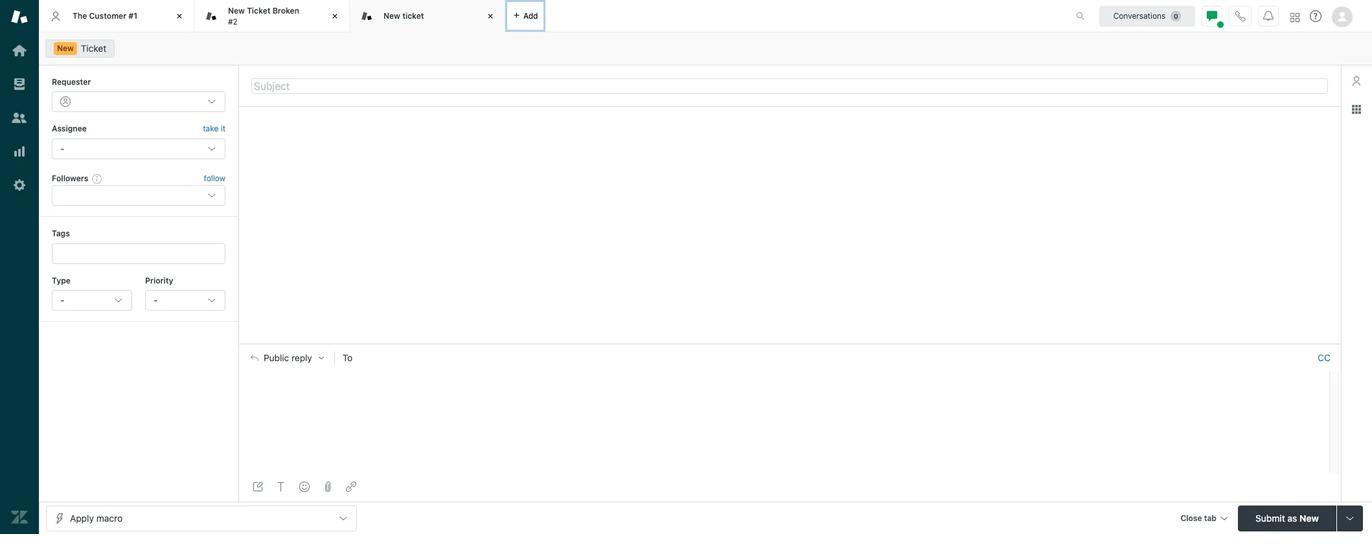 Task type: describe. For each thing, give the bounding box(es) containing it.
close
[[1181, 514, 1202, 523]]

cc button
[[1318, 353, 1331, 364]]

Subject field
[[251, 78, 1328, 94]]

the customer #1
[[73, 11, 137, 21]]

assignee element
[[52, 139, 226, 159]]

add link (cmd k) image
[[346, 482, 356, 492]]

- for priority
[[154, 295, 158, 306]]

add button
[[505, 0, 546, 32]]

add attachment image
[[323, 482, 333, 492]]

apply
[[70, 513, 94, 524]]

get started image
[[11, 42, 28, 59]]

followers
[[52, 174, 88, 183]]

#2
[[228, 17, 238, 26]]

tab containing new ticket broken
[[194, 0, 350, 32]]

notifications image
[[1264, 11, 1274, 21]]

it
[[221, 124, 226, 134]]

minimize composer image
[[785, 339, 795, 349]]

new for new
[[57, 43, 74, 53]]

add
[[524, 11, 538, 20]]

public reply button
[[239, 345, 334, 372]]

draft mode image
[[253, 482, 263, 492]]

close tab
[[1181, 514, 1217, 523]]

broken
[[273, 6, 299, 16]]

- for type
[[60, 295, 64, 306]]

apps image
[[1352, 104, 1362, 115]]

take it button
[[203, 123, 226, 136]]

close tab button
[[1175, 506, 1233, 534]]

the customer #1 tab
[[39, 0, 194, 32]]

requester element
[[52, 92, 226, 112]]

take
[[203, 124, 219, 134]]

public reply
[[264, 353, 312, 364]]

new for new ticket
[[384, 11, 400, 21]]

assignee
[[52, 124, 87, 134]]

info on adding followers image
[[92, 174, 103, 184]]

close image for the customer #1
[[173, 10, 186, 23]]

cc
[[1318, 353, 1331, 364]]

priority
[[145, 276, 173, 285]]

follow button
[[204, 173, 226, 185]]

#1
[[129, 11, 137, 21]]

ticket inside secondary element
[[81, 43, 106, 54]]

displays possible ticket submission types image
[[1345, 514, 1356, 524]]

ticket inside new ticket broken #2
[[247, 6, 271, 16]]

customer context image
[[1352, 76, 1362, 86]]

tabs tab list
[[39, 0, 1063, 32]]

customer
[[89, 11, 126, 21]]

submit as new
[[1256, 513, 1319, 524]]

ticket
[[403, 11, 424, 21]]

requester
[[52, 77, 91, 87]]



Task type: locate. For each thing, give the bounding box(es) containing it.
close image inside new ticket 'tab'
[[484, 10, 497, 23]]

secondary element
[[39, 36, 1372, 62]]

new ticket broken #2
[[228, 6, 299, 26]]

1 horizontal spatial - button
[[145, 290, 226, 311]]

to
[[343, 353, 353, 364]]

new inside 'tab'
[[384, 11, 400, 21]]

close image inside the customer #1 tab
[[173, 10, 186, 23]]

2 horizontal spatial close image
[[484, 10, 497, 23]]

new left ticket
[[384, 11, 400, 21]]

1 horizontal spatial close image
[[329, 10, 342, 23]]

1 vertical spatial ticket
[[81, 43, 106, 54]]

new ticket tab
[[350, 0, 505, 32]]

customers image
[[11, 110, 28, 126]]

new
[[228, 6, 245, 16], [384, 11, 400, 21], [57, 43, 74, 53], [1300, 513, 1319, 524]]

new up requester
[[57, 43, 74, 53]]

tab
[[1204, 514, 1217, 523]]

- button for type
[[52, 290, 132, 311]]

close image for new ticket
[[484, 10, 497, 23]]

close image right #1
[[173, 10, 186, 23]]

main element
[[0, 0, 39, 535]]

ticket down the customer #1
[[81, 43, 106, 54]]

- button down priority on the bottom of page
[[145, 290, 226, 311]]

get help image
[[1310, 10, 1322, 22]]

1 horizontal spatial ticket
[[247, 6, 271, 16]]

conversations
[[1114, 11, 1166, 20]]

new up #2
[[228, 6, 245, 16]]

submit
[[1256, 513, 1285, 524]]

macro
[[96, 513, 123, 524]]

follow
[[204, 174, 226, 183]]

2 close image from the left
[[329, 10, 342, 23]]

ticket left broken
[[247, 6, 271, 16]]

views image
[[11, 76, 28, 93]]

- button
[[52, 290, 132, 311], [145, 290, 226, 311]]

the
[[73, 11, 87, 21]]

2 - button from the left
[[145, 290, 226, 311]]

- button down type
[[52, 290, 132, 311]]

zendesk image
[[11, 509, 28, 526]]

conversations button
[[1100, 6, 1196, 26]]

button displays agent's chat status as online. image
[[1207, 11, 1218, 21]]

ticket
[[247, 6, 271, 16], [81, 43, 106, 54]]

0 horizontal spatial ticket
[[81, 43, 106, 54]]

tab
[[194, 0, 350, 32]]

3 close image from the left
[[484, 10, 497, 23]]

new inside new ticket broken #2
[[228, 6, 245, 16]]

apply macro
[[70, 513, 123, 524]]

1 - button from the left
[[52, 290, 132, 311]]

- button for priority
[[145, 290, 226, 311]]

type
[[52, 276, 71, 285]]

-
[[60, 143, 64, 154], [60, 295, 64, 306], [154, 295, 158, 306]]

new for new ticket broken #2
[[228, 6, 245, 16]]

- down assignee
[[60, 143, 64, 154]]

0 horizontal spatial close image
[[173, 10, 186, 23]]

insert emojis image
[[299, 482, 310, 492]]

tags
[[52, 229, 70, 239]]

- inside assignee element
[[60, 143, 64, 154]]

new right as
[[1300, 513, 1319, 524]]

close image right broken
[[329, 10, 342, 23]]

new inside secondary element
[[57, 43, 74, 53]]

public
[[264, 353, 289, 364]]

followers element
[[52, 185, 226, 206]]

- down priority on the bottom of page
[[154, 295, 158, 306]]

reporting image
[[11, 143, 28, 160]]

close image left add popup button
[[484, 10, 497, 23]]

tags element
[[52, 243, 226, 264]]

- down type
[[60, 295, 64, 306]]

format text image
[[276, 482, 286, 492]]

zendesk products image
[[1291, 13, 1300, 22]]

zendesk support image
[[11, 8, 28, 25]]

0 vertical spatial ticket
[[247, 6, 271, 16]]

close image
[[173, 10, 186, 23], [329, 10, 342, 23], [484, 10, 497, 23]]

new ticket
[[384, 11, 424, 21]]

close image inside tab
[[329, 10, 342, 23]]

admin image
[[11, 177, 28, 194]]

as
[[1288, 513, 1297, 524]]

reply
[[292, 353, 312, 364]]

1 close image from the left
[[173, 10, 186, 23]]

0 horizontal spatial - button
[[52, 290, 132, 311]]

take it
[[203, 124, 226, 134]]



Task type: vqa. For each thing, say whether or not it's contained in the screenshot.
Draft mode
no



